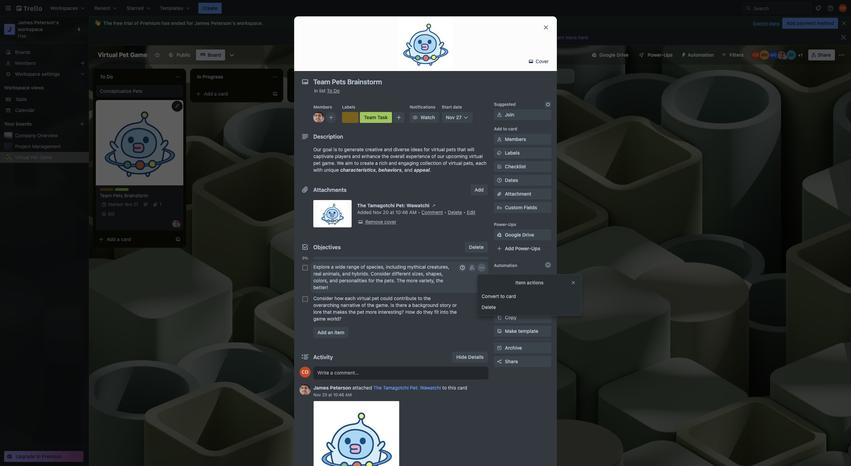 Task type: locate. For each thing, give the bounding box(es) containing it.
team task for topmost color: bold lime, title: "team task" element
[[364, 115, 388, 120]]

30
[[408, 104, 414, 109]]

sm image up convert
[[478, 265, 485, 272]]

james down create button
[[194, 20, 210, 26]]

0 horizontal spatial workspace
[[18, 26, 43, 32]]

to up move "image"
[[500, 294, 505, 300]]

1 vertical spatial 27
[[134, 202, 138, 207]]

1 vertical spatial at
[[390, 210, 394, 216]]

add payment method button
[[782, 18, 838, 29]]

10:46 down peterson
[[333, 393, 344, 398]]

objectives group
[[300, 262, 489, 325]]

each right pets, at top right
[[476, 160, 487, 166]]

None text field
[[310, 76, 536, 88]]

1 vertical spatial premium
[[42, 454, 61, 460]]

real
[[313, 271, 322, 277]]

1 vertical spatial share button
[[494, 357, 551, 368]]

our
[[313, 147, 322, 153]]

game
[[130, 51, 147, 59], [391, 148, 404, 154], [39, 155, 52, 160]]

0 vertical spatial consider
[[371, 271, 391, 277]]

sm image up comment
[[431, 203, 437, 209]]

1 horizontal spatial members
[[313, 105, 332, 110]]

2 vertical spatial virtual
[[15, 155, 29, 160]]

for right ideas
[[424, 147, 430, 153]]

pet inside text box
[[119, 51, 129, 59]]

0 horizontal spatial members
[[15, 60, 36, 66]]

1 right jeremy miller (jeremymiller198) image
[[801, 53, 803, 58]]

0 vertical spatial power-ups
[[648, 52, 673, 58]]

sm image inside automation button
[[678, 50, 688, 59]]

edit card image
[[174, 103, 180, 109]]

members link down boards
[[0, 58, 89, 69]]

task right color: yellow, title: none icon
[[377, 115, 388, 120]]

0 vertical spatial tamagotchi
[[367, 203, 395, 209]]

james up free
[[18, 20, 33, 25]]

1 vertical spatial game.
[[376, 303, 389, 309]]

sm image for make template
[[496, 328, 503, 335]]

automation up add button
[[494, 263, 517, 269]]

sm image up the join link
[[545, 101, 551, 108]]

project management link
[[15, 143, 85, 150]]

a inside explore a wide range of species, including mythical creatures, real animals, and hybrids. consider different sizes, shapes, colors, and personalities for the pets. the more variety, the better!
[[331, 264, 334, 270]]

2 vertical spatial members
[[505, 137, 526, 142]]

sm image inside labels link
[[496, 150, 503, 157]]

your
[[4, 121, 15, 127]]

ups up add button button
[[531, 246, 540, 252]]

is right "goal"
[[334, 147, 337, 153]]

is left set
[[377, 35, 381, 40]]

to down the join
[[503, 127, 507, 132]]

team down color: yellow, title: none image
[[100, 193, 112, 199]]

members down add to card
[[505, 137, 526, 142]]

1 horizontal spatial workspace
[[237, 20, 262, 26]]

1 horizontal spatial board
[[414, 35, 428, 40]]

share left "show menu" image
[[818, 52, 831, 58]]

to up players
[[338, 147, 343, 153]]

consider inside explore a wide range of species, including mythical creatures, real animals, and hybrids. consider different sizes, shapes, colors, and personalities for the pets. the more variety, the better!
[[371, 271, 391, 277]]

virtual pet game link
[[15, 154, 85, 161]]

mythical
[[407, 264, 426, 270]]

personalities
[[339, 278, 367, 284]]

👋
[[94, 20, 101, 26]]

2 horizontal spatial virtual
[[438, 141, 452, 147]]

customize views image
[[229, 52, 235, 59]]

1 horizontal spatial virtual pet game
[[98, 51, 147, 59]]

explore inside explore a wide range of species, including mythical creatures, real animals, and hybrids. consider different sizes, shapes, colors, and personalities for the pets. the more variety, the better!
[[313, 264, 330, 270]]

1 horizontal spatial drive
[[617, 52, 629, 58]]

game. inside "our goal is to generate creative and diverse ideas for virtual pets that will captivate players and enhance the overall experience of our upcoming virtual pet game. we aim to create a rich and engaging collection of virtual pets, each with unique"
[[322, 160, 336, 166]]

james inside james peterson's workspace free
[[18, 20, 33, 25]]

explore up real
[[313, 264, 330, 270]]

consider up overarching
[[313, 296, 333, 302]]

1 left start
[[435, 104, 437, 109]]

0 horizontal spatial board
[[208, 52, 221, 58]]

for inside explore a wide range of species, including mythical creatures, real animals, and hybrids. consider different sizes, shapes, colors, and personalities for the pets. the more variety, the better!
[[368, 278, 375, 284]]

add members to card image
[[328, 114, 334, 121]]

more down sizes,
[[406, 278, 418, 284]]

27 down brainstorm
[[134, 202, 138, 207]]

2 vertical spatial more
[[366, 310, 377, 315]]

attached
[[352, 386, 372, 391]]

in list to do
[[314, 88, 340, 94]]

nov 30
[[400, 104, 414, 109]]

ups down custom
[[508, 222, 516, 228]]

0 vertical spatial power-
[[648, 52, 664, 58]]

of up hybrids.
[[361, 264, 365, 270]]

a
[[214, 91, 217, 97], [311, 91, 314, 97], [375, 160, 378, 166], [409, 172, 411, 178], [117, 237, 120, 243], [331, 264, 334, 270], [408, 303, 411, 309]]

search image
[[746, 5, 751, 11]]

0 horizontal spatial 10:46
[[333, 393, 344, 398]]

automation inside button
[[688, 52, 714, 58]]

james peterson's workspace free
[[18, 20, 60, 39]]

how
[[405, 310, 415, 315]]

, down engaging
[[402, 167, 403, 173]]

nov inside the nov 27 button
[[446, 115, 455, 120]]

convert
[[482, 294, 499, 300]]

0 vertical spatial drive
[[617, 52, 629, 58]]

team task right color: yellow, title: none icon
[[364, 115, 388, 120]]

sm image down 30
[[412, 114, 419, 121]]

Explore a wide range of species, including mythical creatures, real animals, and hybrids. Consider different sizes, shapes, colors, and personalities for the pets. The more variety, the better! checkbox
[[302, 265, 308, 271]]

virtual
[[431, 147, 445, 153], [469, 154, 483, 159], [449, 160, 462, 166], [357, 296, 371, 302]]

james peterson (jamespeterson93) image
[[172, 220, 181, 228], [300, 385, 311, 396]]

sm image inside watch button
[[412, 114, 419, 121]]

2 vertical spatial pet
[[31, 155, 38, 160]]

copy
[[505, 315, 517, 321]]

of inside explore a wide range of species, including mythical creatures, real animals, and hybrids. consider different sizes, shapes, colors, and personalities for the pets. the more variety, the better!
[[361, 264, 365, 270]]

1 horizontal spatial am
[[409, 210, 417, 216]]

card inside james peterson attached the tamagotchi pet: wawatchi to this card nov 20 at 10:46 am
[[457, 386, 467, 391]]

the inside james peterson attached the tamagotchi pet: wawatchi to this card nov 20 at 10:46 am
[[373, 386, 382, 391]]

virtual pet game inside text box
[[98, 51, 147, 59]]

am inside james peterson attached the tamagotchi pet: wawatchi to this card nov 20 at 10:46 am
[[345, 393, 352, 398]]

1 horizontal spatial power-
[[515, 246, 531, 252]]

1 horizontal spatial virtual
[[98, 51, 118, 59]]

more left interesting?
[[366, 310, 377, 315]]

start date
[[442, 105, 462, 110]]

team task
[[364, 115, 388, 120], [115, 189, 136, 194]]

they
[[423, 310, 433, 315]]

1 vertical spatial power-
[[494, 222, 508, 228]]

christina overa (christinaovera) image
[[300, 367, 311, 378]]

background
[[412, 303, 439, 309]]

1 , from the left
[[376, 167, 377, 173]]

of right narrative
[[361, 303, 366, 309]]

project
[[15, 144, 31, 150]]

task for bottom color: bold lime, title: "team task" element
[[127, 189, 136, 194]]

explore for explore plans
[[753, 21, 768, 26]]

sm image
[[678, 50, 688, 59], [545, 101, 551, 108], [496, 112, 503, 118], [412, 114, 419, 121], [496, 136, 503, 143], [496, 315, 503, 322], [496, 328, 503, 335]]

wide
[[335, 264, 345, 270]]

0 vertical spatial am
[[409, 210, 417, 216]]

0 horizontal spatial 20
[[322, 393, 327, 398]]

explore inside explore plans 'button'
[[753, 21, 768, 26]]

pet:
[[396, 203, 405, 209], [410, 386, 419, 391]]

archive
[[505, 346, 522, 351]]

into
[[440, 310, 448, 315]]

members down boards
[[15, 60, 36, 66]]

tamagotchi
[[367, 203, 395, 209], [383, 386, 409, 391]]

james for peterson's
[[18, 20, 33, 25]]

sm image
[[528, 58, 534, 65], [496, 150, 503, 157], [496, 164, 503, 170], [431, 203, 437, 209], [357, 219, 364, 226], [496, 232, 503, 239], [478, 265, 485, 272], [496, 345, 503, 352]]

nov inside james peterson attached the tamagotchi pet: wawatchi to this card nov 20 at 10:46 am
[[313, 393, 321, 398]]

1 horizontal spatial task
[[377, 115, 388, 120]]

1 horizontal spatial google drive
[[599, 52, 629, 58]]

board
[[414, 35, 428, 40], [208, 52, 221, 58]]

1 horizontal spatial members link
[[494, 134, 551, 145]]

1 vertical spatial automation
[[494, 263, 517, 269]]

do
[[334, 88, 340, 94]]

virtual inside securing domain for virtual pet game website
[[438, 141, 452, 147]]

more inside consider how each virtual pet could contribute to the overarching narrative of the game. is there a background story or lore that makes the pet more interesting? how do they fit into the game world?
[[366, 310, 377, 315]]

sm image inside copy link
[[496, 315, 503, 322]]

1 vertical spatial game
[[391, 148, 404, 154]]

delete inside button
[[482, 305, 496, 311]]

Consider how each virtual pet could contribute to the overarching narrative of the game. Is there a background story or lore that makes the pet more interesting? How do they fit into the game world? checkbox
[[302, 297, 308, 302]]

0 horizontal spatial james peterson (jamespeterson93) image
[[172, 220, 181, 228]]

0 horizontal spatial team task
[[115, 189, 136, 194]]

pet down the project management
[[31, 155, 38, 160]]

make
[[505, 329, 517, 335]]

at down peterson
[[328, 393, 332, 398]]

1 horizontal spatial team
[[115, 189, 126, 194]]

team right color: yellow, title: none image
[[115, 189, 126, 194]]

0 horizontal spatial consider
[[313, 296, 333, 302]]

to inside convert to card button
[[500, 294, 505, 300]]

start
[[442, 105, 452, 110]]

pet down the trial
[[119, 51, 129, 59]]

game. inside consider how each virtual pet could contribute to the overarching narrative of the game. is there a background story or lore that makes the pet more interesting? how do they fit into the game world?
[[376, 303, 389, 309]]

1 vertical spatial delete link
[[465, 242, 488, 253]]

each inside "our goal is to generate creative and diverse ideas for virtual pets that will captivate players and enhance the overall experience of our upcoming virtual pet game. we aim to create a rich and engaging collection of virtual pets, each with unique"
[[476, 160, 487, 166]]

the down narrative
[[349, 310, 356, 315]]

1 horizontal spatial at
[[390, 210, 394, 216]]

your boards with 3 items element
[[4, 120, 69, 128]]

that down overarching
[[323, 310, 332, 315]]

sm image inside members link
[[496, 136, 503, 143]]

1 horizontal spatial 27
[[456, 115, 462, 120]]

free
[[18, 34, 26, 39]]

drive inside button
[[617, 52, 629, 58]]

and down engaging
[[404, 167, 413, 173]]

and up behaviors
[[389, 160, 397, 166]]

0 vertical spatial color: bold lime, title: "team task" element
[[360, 112, 392, 123]]

conceptualize
[[100, 88, 131, 94]]

1 vertical spatial pet:
[[410, 386, 419, 391]]

sm image down added
[[357, 219, 364, 226]]

the up rich
[[382, 154, 389, 159]]

0 vertical spatial team task
[[364, 115, 388, 120]]

domain
[[412, 141, 429, 147]]

sm image for watch
[[412, 114, 419, 121]]

0 vertical spatial pet:
[[396, 203, 405, 209]]

pet down narrative
[[357, 310, 364, 315]]

0 vertical spatial explore
[[753, 21, 768, 26]]

christina overa (christinaovera) image
[[839, 4, 847, 12], [751, 50, 760, 60]]

star or unstar board image
[[155, 52, 160, 58]]

team
[[364, 115, 376, 120], [115, 189, 126, 194], [100, 193, 112, 199]]

cover
[[534, 59, 549, 64]]

sm image down add to card
[[496, 136, 503, 143]]

virtual up our on the right
[[438, 141, 452, 147]]

1 vertical spatial virtual
[[438, 141, 452, 147]]

actions
[[527, 280, 544, 286]]

task inside color: bold lime, title: "team task" element
[[377, 115, 388, 120]]

0 horizontal spatial more
[[366, 310, 377, 315]]

color: bold lime, title: "team task" element
[[360, 112, 392, 123], [115, 189, 136, 194]]

1 horizontal spatial 20
[[383, 210, 389, 216]]

0 vertical spatial task
[[377, 115, 388, 120]]

the right attached
[[373, 386, 382, 391]]

0 vertical spatial that
[[457, 147, 466, 153]]

an
[[328, 330, 333, 336]]

views
[[31, 85, 44, 91]]

google drive inside button
[[599, 52, 629, 58]]

sm image inside checklist link
[[496, 164, 503, 170]]

0 vertical spatial james peterson (jamespeterson93) image
[[778, 50, 787, 60]]

is inside "our goal is to generate creative and diverse ideas for virtual pets that will captivate players and enhance the overall experience of our upcoming virtual pet game. we aim to create a rich and engaging collection of virtual pets, each with unique"
[[334, 147, 337, 153]]

for right domain
[[430, 141, 436, 147]]

explore for explore a wide range of species, including mythical creatures, real animals, and hybrids. consider different sizes, shapes, colors, and personalities for the pets. the more variety, the better!
[[313, 264, 330, 270]]

game inside securing domain for virtual pet game website
[[391, 148, 404, 154]]

0%
[[302, 256, 308, 261]]

1 horizontal spatial pet:
[[410, 386, 419, 391]]

0 vertical spatial james peterson (jamespeterson93) image
[[172, 220, 181, 228]]

sm image inside the join link
[[496, 112, 503, 118]]

2 horizontal spatial at
[[522, 35, 526, 40]]

game down management
[[39, 155, 52, 160]]

0 vertical spatial is
[[377, 35, 381, 40]]

0 horizontal spatial pet:
[[396, 203, 405, 209]]

automation left 'filters' button
[[688, 52, 714, 58]]

1 horizontal spatial christina overa (christinaovera) image
[[839, 4, 847, 12]]

the down shapes,
[[436, 278, 443, 284]]

0 horizontal spatial game.
[[322, 160, 336, 166]]

of down our on the right
[[443, 160, 447, 166]]

the inside explore a wide range of species, including mythical creatures, real animals, and hybrids. consider different sizes, shapes, colors, and personalities for the pets. the more variety, the better!
[[397, 278, 405, 284]]

team task inside color: bold lime, title: "team task" element
[[364, 115, 388, 120]]

1 horizontal spatial team task
[[364, 115, 388, 120]]

how
[[335, 296, 344, 302]]

board right public.
[[414, 35, 428, 40]]

google drive button
[[588, 50, 633, 61]]

game. down could
[[376, 303, 389, 309]]

1 horizontal spatial labels
[[505, 150, 520, 156]]

virtual inside consider how each virtual pet could contribute to the overarching narrative of the game. is there a background story or lore that makes the pet more interesting? how do they fit into the game world?
[[357, 296, 371, 302]]

power- inside button
[[648, 52, 664, 58]]

2 horizontal spatial james
[[313, 386, 329, 391]]

share button
[[808, 50, 835, 61], [494, 357, 551, 368]]

pets right conceptualize
[[133, 88, 142, 94]]

0 horizontal spatial that
[[323, 310, 332, 315]]

1 vertical spatial wawatchi
[[420, 386, 441, 391]]

button
[[515, 274, 530, 280]]

james up nov 20 at 10:46 am link
[[313, 386, 329, 391]]

make template link
[[494, 326, 551, 337]]

0 / 2
[[108, 212, 114, 217]]

here
[[578, 35, 588, 40]]

securing
[[391, 141, 411, 147]]

consider down species,
[[371, 271, 391, 277]]

sm image left the join
[[496, 112, 503, 118]]

game inside text box
[[130, 51, 147, 59]]

of inside consider how each virtual pet could contribute to the overarching narrative of the game. is there a background story or lore that makes the pet more interesting? how do they fit into the game world?
[[361, 303, 366, 309]]

for right 'ended'
[[187, 20, 193, 26]]

0 vertical spatial game
[[130, 51, 147, 59]]

each up narrative
[[345, 296, 356, 302]]

wawatchi inside james peterson attached the tamagotchi pet: wawatchi to this card nov 20 at 10:46 am
[[420, 386, 441, 391]]

virtual pet game down the project management
[[15, 155, 52, 160]]

1 vertical spatial share
[[505, 359, 518, 365]]

0 horizontal spatial premium
[[42, 454, 61, 460]]

james inside james peterson attached the tamagotchi pet: wawatchi to this card nov 20 at 10:46 am
[[313, 386, 329, 391]]

10:46 down the tamagotchi pet: wawatchi
[[396, 210, 408, 216]]

james peterson (jamespeterson93) image up create from template… icon
[[172, 220, 181, 228]]

1 vertical spatial that
[[323, 310, 332, 315]]

1 vertical spatial drive
[[522, 232, 534, 238]]

sm image for suggested
[[545, 101, 551, 108]]

sm image for join
[[496, 112, 503, 118]]

can
[[447, 35, 456, 40]]

create
[[360, 160, 374, 166]]

for down hybrids.
[[368, 278, 375, 284]]

james peterson (jamespeterson93) image down christina overa (christinaovera) icon
[[300, 385, 311, 396]]

0 notifications image
[[814, 4, 822, 12]]

the
[[382, 154, 389, 159], [376, 278, 383, 284], [436, 278, 443, 284], [424, 296, 431, 302], [367, 303, 374, 309], [349, 310, 356, 315], [450, 310, 457, 315]]

explore left plans
[[753, 21, 768, 26]]

1 vertical spatial .
[[430, 167, 431, 173]]

pets up started:
[[113, 193, 123, 199]]

0 horizontal spatial pet
[[313, 160, 321, 166]]

learn more here link
[[549, 35, 588, 40]]

0 vertical spatial automation
[[688, 52, 714, 58]]

workspace
[[237, 20, 262, 26], [18, 26, 43, 32]]

drive up 'add power-ups'
[[522, 232, 534, 238]]

google
[[599, 52, 616, 58], [505, 232, 521, 238]]

card inside button
[[506, 294, 516, 300]]

power-ups inside button
[[648, 52, 673, 58]]

each inside consider how each virtual pet could contribute to the overarching narrative of the game. is there a background story or lore that makes the pet more interesting? how do they fit into the game world?
[[345, 296, 356, 302]]

wawatchi up the comment link
[[407, 203, 430, 209]]

1 vertical spatial pet
[[372, 296, 379, 302]]

explore
[[753, 21, 768, 26], [313, 264, 330, 270]]

workspace inside james peterson's workspace free
[[18, 26, 43, 32]]

more left the here
[[566, 35, 577, 40]]

and up overall
[[384, 147, 392, 153]]

table link
[[15, 96, 85, 103]]

2 horizontal spatial pet
[[453, 141, 461, 147]]

hide details
[[456, 355, 484, 361]]

wave image
[[94, 20, 101, 26]]

am
[[409, 210, 417, 216], [345, 393, 352, 398]]

pet up with
[[313, 160, 321, 166]]

james peterson (jamespeterson93) image
[[778, 50, 787, 60], [313, 112, 324, 123]]

virtual down wave icon
[[98, 51, 118, 59]]

1 vertical spatial 10:46
[[333, 393, 344, 398]]

to left this
[[442, 386, 447, 391]]

team right color: yellow, title: none icon
[[364, 115, 376, 120]]

0 horizontal spatial am
[[345, 393, 352, 398]]

game left star or unstar board icon
[[130, 51, 147, 59]]

of left our on the right
[[432, 154, 436, 159]]

any
[[528, 35, 536, 40]]

the down different
[[397, 278, 405, 284]]

create from template… image
[[272, 91, 278, 97]]

added nov 20 at 10:46 am
[[357, 210, 417, 216]]

edit link
[[467, 210, 475, 216]]

species,
[[366, 264, 385, 270]]

0 horizontal spatial james
[[18, 20, 33, 25]]

sm image up the add power-ups link
[[496, 232, 503, 239]]

join link
[[494, 109, 551, 120]]

sm image inside cover link
[[528, 58, 534, 65]]

0 vertical spatial pets
[[133, 88, 142, 94]]

is
[[377, 35, 381, 40], [334, 147, 337, 153]]

at inside james peterson attached the tamagotchi pet: wawatchi to this card nov 20 at 10:46 am
[[328, 393, 332, 398]]

members for members link to the top
[[15, 60, 36, 66]]

this
[[448, 386, 456, 391]]

members link up labels link
[[494, 134, 551, 145]]

1 down website
[[409, 157, 411, 162]]

to right upgrade
[[36, 454, 41, 460]]

sm image inside make template link
[[496, 328, 503, 335]]

1 vertical spatial is
[[334, 147, 337, 153]]

sm image inside "objectives" group
[[478, 265, 485, 272]]

10:46
[[396, 210, 408, 216], [333, 393, 344, 398]]

banner
[[89, 16, 851, 30]]

0 vertical spatial premium
[[140, 20, 160, 26]]

virtual pet game down free
[[98, 51, 147, 59]]

the right narrative
[[367, 303, 374, 309]]

1 vertical spatial task
[[127, 189, 136, 194]]

is
[[391, 303, 394, 309]]

primary element
[[0, 0, 851, 16]]

pet left could
[[372, 296, 379, 302]]

card
[[218, 91, 228, 97], [315, 91, 325, 97], [508, 127, 517, 132], [412, 172, 423, 178], [121, 237, 131, 243], [506, 294, 516, 300], [457, 386, 467, 391]]

christina overa (christinaovera) image left gary orlando (garyorlando) icon
[[751, 50, 760, 60]]

and down wide
[[342, 271, 350, 277]]

color: yellow, title: none image
[[342, 112, 359, 123]]

sm image right power-ups button
[[678, 50, 688, 59]]

1 horizontal spatial .
[[430, 167, 431, 173]]

0 horizontal spatial ups
[[508, 222, 516, 228]]

game down securing
[[391, 148, 404, 154]]

hide
[[456, 355, 467, 361]]

0 horizontal spatial delete link
[[448, 210, 462, 216]]

that up upcoming at right
[[457, 147, 466, 153]]

consider
[[371, 271, 391, 277], [313, 296, 333, 302]]

1 horizontal spatial google
[[599, 52, 616, 58]]

power-
[[648, 52, 664, 58], [494, 222, 508, 228], [515, 246, 531, 252]]

to inside consider how each virtual pet could contribute to the overarching narrative of the game. is there a background story or lore that makes the pet more interesting? how do they fit into the game world?
[[418, 296, 422, 302]]

automation
[[688, 52, 714, 58], [494, 263, 517, 269]]

nov
[[400, 104, 407, 109], [446, 115, 455, 120], [125, 202, 132, 207], [373, 210, 382, 216], [313, 393, 321, 398]]

this board is set to public. board admins can change its visibility setting at any time. learn more here
[[351, 35, 588, 40]]

visibility
[[483, 35, 503, 40]]

27
[[456, 115, 462, 120], [134, 202, 138, 207]]

pet: inside james peterson attached the tamagotchi pet: wawatchi to this card nov 20 at 10:46 am
[[410, 386, 419, 391]]

overarching
[[313, 303, 339, 309]]

ben nelson (bennelson96) image
[[760, 50, 769, 60]]



Task type: vqa. For each thing, say whether or not it's contained in the screenshot.
bottom Delete link
yes



Task type: describe. For each thing, give the bounding box(es) containing it.
1 vertical spatial christina overa (christinaovera) image
[[751, 50, 760, 60]]

different
[[392, 271, 411, 277]]

that inside "our goal is to generate creative and diverse ideas for virtual pets that will captivate players and enhance the overall experience of our upcoming virtual pet game. we aim to create a rich and engaging collection of virtual pets, each with unique"
[[457, 147, 466, 153]]

0 vertical spatial labels
[[342, 105, 355, 110]]

sm image for copy
[[496, 315, 503, 322]]

2 horizontal spatial more
[[566, 35, 577, 40]]

Nov 30 checkbox
[[391, 102, 416, 111]]

comment link
[[422, 210, 443, 216]]

there
[[396, 303, 407, 309]]

0 horizontal spatial game
[[39, 155, 52, 160]]

is for set
[[377, 35, 381, 40]]

fields
[[524, 205, 537, 211]]

to inside upgrade to premium link
[[36, 454, 41, 460]]

workspace views
[[4, 85, 44, 91]]

1 horizontal spatial ups
[[531, 246, 540, 252]]

0 horizontal spatial team
[[100, 193, 112, 199]]

virtual up our on the right
[[431, 147, 445, 153]]

banner containing 👋
[[89, 16, 851, 30]]

share for the bottommost share button
[[505, 359, 518, 365]]

of right the trial
[[134, 20, 139, 26]]

add button
[[505, 274, 530, 280]]

0 vertical spatial christina overa (christinaovera) image
[[839, 4, 847, 12]]

animals,
[[323, 271, 341, 277]]

0 vertical spatial .
[[262, 20, 263, 26]]

team pets brainstorm link
[[100, 193, 179, 199]]

story
[[440, 303, 451, 309]]

0 horizontal spatial google
[[505, 232, 521, 238]]

our goal is to generate creative and diverse ideas for virtual pets that will captivate players and enhance the overall experience of our upcoming virtual pet game. we aim to create a rich and engaging collection of virtual pets, each with unique
[[313, 147, 487, 173]]

that inside consider how each virtual pet could contribute to the overarching narrative of the game. is there a background story or lore that makes the pet more interesting? how do they fit into the game world?
[[323, 310, 332, 315]]

1 vertical spatial members
[[313, 105, 332, 110]]

pets for team
[[113, 193, 123, 199]]

conceptualize pets
[[100, 88, 142, 94]]

or
[[452, 303, 457, 309]]

is for to
[[334, 147, 337, 153]]

1 down team pets brainstorm link
[[160, 202, 161, 207]]

virtual inside text box
[[98, 51, 118, 59]]

virtual down upcoming at right
[[449, 160, 462, 166]]

james for peterson
[[313, 386, 329, 391]]

custom fields button
[[494, 205, 551, 211]]

team pets brainstorm
[[100, 193, 148, 199]]

0 horizontal spatial automation
[[494, 263, 517, 269]]

add board image
[[79, 121, 85, 127]]

securing domain for virtual pet game website
[[391, 141, 461, 154]]

Search field
[[751, 3, 811, 13]]

the right 👋 on the left of page
[[103, 20, 112, 26]]

filters
[[730, 52, 744, 58]]

in
[[314, 88, 318, 94]]

checklist
[[505, 164, 526, 170]]

2 horizontal spatial team
[[364, 115, 376, 120]]

1 vertical spatial members link
[[494, 134, 551, 145]]

ended
[[171, 20, 185, 26]]

item
[[335, 330, 344, 336]]

1 horizontal spatial peterson's
[[211, 20, 235, 26]]

watch
[[421, 115, 435, 120]]

1 vertical spatial labels
[[505, 150, 520, 156]]

upcoming
[[446, 154, 468, 159]]

1 horizontal spatial pet
[[357, 310, 364, 315]]

brainstorm
[[124, 193, 148, 199]]

0 vertical spatial members link
[[0, 58, 89, 69]]

and down generate
[[352, 154, 360, 159]]

diverse
[[393, 147, 410, 153]]

interesting?
[[378, 310, 404, 315]]

0 vertical spatial delete
[[448, 210, 462, 216]]

characteristics
[[340, 167, 376, 173]]

premium inside upgrade to premium link
[[42, 454, 61, 460]]

consider how each virtual pet could contribute to the overarching narrative of the game. is there a background story or lore that makes the pet more interesting? how do they fit into the game world?
[[313, 296, 457, 322]]

a inside consider how each virtual pet could contribute to the overarching narrative of the game. is there a background story or lore that makes the pet more interesting? how do they fit into the game world?
[[408, 303, 411, 309]]

boards
[[15, 49, 31, 55]]

the up background
[[424, 296, 431, 302]]

behaviors
[[378, 167, 402, 173]]

template
[[518, 329, 538, 335]]

generate
[[344, 147, 364, 153]]

creative
[[365, 147, 383, 153]]

virtual down will
[[469, 154, 483, 159]]

gary orlando (garyorlando) image
[[769, 50, 778, 60]]

the tamagotchi pet: wawatchi link
[[373, 386, 441, 391]]

the left pets.
[[376, 278, 383, 284]]

automation button
[[678, 50, 718, 61]]

more inside explore a wide range of species, including mythical creatures, real animals, and hybrids. consider different sizes, shapes, colors, and personalities for the pets. the more variety, the better!
[[406, 278, 418, 284]]

to do link
[[327, 88, 340, 94]]

0 vertical spatial workspace
[[237, 20, 262, 26]]

trial
[[124, 20, 133, 26]]

calendar
[[15, 107, 35, 113]]

task for topmost color: bold lime, title: "team task" element
[[377, 115, 388, 120]]

peterson's inside james peterson's workspace free
[[34, 20, 59, 25]]

sizes,
[[412, 271, 425, 277]]

nov inside nov 30 checkbox
[[400, 104, 407, 109]]

hide details link
[[452, 352, 488, 363]]

0 horizontal spatial james peterson (jamespeterson93) image
[[313, 112, 324, 123]]

0 horizontal spatial 27
[[134, 202, 138, 207]]

0 horizontal spatial google drive
[[505, 232, 534, 238]]

boards link
[[0, 47, 89, 58]]

sm image for automation
[[678, 50, 688, 59]]

color: yellow, title: none image
[[100, 189, 114, 191]]

and down animals,
[[330, 278, 338, 284]]

1 horizontal spatial 10:46
[[396, 210, 408, 216]]

consider inside consider how each virtual pet could contribute to the overarching narrative of the game. is there a background story or lore that makes the pet more interesting? how do they fit into the game world?
[[313, 296, 333, 302]]

sm image for members
[[496, 136, 503, 143]]

makes
[[333, 310, 347, 315]]

pets for conceptualize
[[133, 88, 142, 94]]

2 horizontal spatial pet
[[372, 296, 379, 302]]

27 inside the nov 27 button
[[456, 115, 462, 120]]

collection
[[420, 160, 442, 166]]

to right set
[[391, 35, 395, 40]]

dates button
[[494, 175, 551, 186]]

delete button
[[478, 302, 582, 313]]

will
[[467, 147, 474, 153]]

open information menu image
[[827, 5, 834, 12]]

overall
[[390, 154, 405, 159]]

1 vertical spatial board
[[208, 52, 221, 58]]

a inside "our goal is to generate creative and diverse ideas for virtual pets that will captivate players and enhance the overall experience of our upcoming virtual pet game. we aim to create a rich and engaging collection of virtual pets, each with unique"
[[375, 160, 378, 166]]

lore
[[313, 310, 322, 315]]

0 vertical spatial 20
[[383, 210, 389, 216]]

aim
[[345, 160, 353, 166]]

1 vertical spatial delete
[[469, 245, 484, 250]]

jeremy miller (jeremymiller198) image
[[786, 50, 796, 60]]

started:
[[108, 202, 124, 207]]

ideas
[[411, 147, 423, 153]]

attachment button
[[494, 189, 551, 200]]

filters button
[[719, 50, 746, 61]]

tamagotchi inside james peterson attached the tamagotchi pet: wawatchi to this card nov 20 at 10:46 am
[[383, 386, 409, 391]]

world?
[[327, 316, 342, 322]]

appeal
[[414, 167, 430, 173]]

cover
[[384, 219, 396, 225]]

move image
[[496, 301, 503, 308]]

table
[[15, 96, 27, 102]]

add inside 'button'
[[317, 330, 327, 336]]

0 vertical spatial wawatchi
[[407, 203, 430, 209]]

create button
[[198, 3, 222, 14]]

experience
[[406, 154, 430, 159]]

1 vertical spatial ups
[[508, 222, 516, 228]]

cover link
[[526, 56, 553, 67]]

/
[[111, 212, 112, 217]]

to inside james peterson attached the tamagotchi pet: wawatchi to this card nov 20 at 10:46 am
[[442, 386, 447, 391]]

the down or
[[450, 310, 457, 315]]

join
[[505, 112, 514, 118]]

google inside button
[[599, 52, 616, 58]]

we
[[337, 160, 344, 166]]

the up added
[[357, 203, 366, 209]]

pet inside securing domain for virtual pet game website
[[453, 141, 461, 147]]

pets
[[446, 147, 456, 153]]

create from template… image
[[175, 237, 181, 243]]

project management
[[15, 144, 61, 150]]

sm image inside archive link
[[496, 345, 503, 352]]

with
[[313, 167, 323, 173]]

0 horizontal spatial virtual pet game
[[15, 155, 52, 160]]

ups inside button
[[664, 52, 673, 58]]

including
[[386, 264, 406, 270]]

Board name text field
[[94, 50, 151, 61]]

boards
[[16, 121, 32, 127]]

pet inside "our goal is to generate creative and diverse ideas for virtual pets that will captivate players and enhance the overall experience of our upcoming virtual pet game. we aim to create a rich and engaging collection of virtual pets, each with unique"
[[313, 160, 321, 166]]

add an item
[[317, 330, 344, 336]]

james peterson's workspace link
[[18, 20, 60, 32]]

item actions
[[515, 280, 544, 286]]

close popover image
[[571, 281, 576, 286]]

explore plans button
[[753, 20, 780, 28]]

website
[[406, 148, 423, 154]]

add button
[[471, 185, 488, 196]]

hybrids.
[[352, 271, 370, 277]]

securing domain for virtual pet game website link
[[391, 141, 471, 154]]

0 vertical spatial board
[[414, 35, 428, 40]]

10:46 inside james peterson attached the tamagotchi pet: wawatchi to this card nov 20 at 10:46 am
[[333, 393, 344, 398]]

board link
[[196, 50, 225, 61]]

archive link
[[494, 343, 551, 354]]

show menu image
[[839, 52, 845, 59]]

public
[[177, 52, 191, 58]]

1 vertical spatial color: bold lime, title: "team task" element
[[115, 189, 136, 194]]

the inside "our goal is to generate creative and diverse ideas for virtual pets that will captivate players and enhance the overall experience of our upcoming virtual pet game. we aim to create a rich and engaging collection of virtual pets, each with unique"
[[382, 154, 389, 159]]

share for top share button
[[818, 52, 831, 58]]

explore plans
[[753, 21, 780, 26]]

its
[[476, 35, 482, 40]]

0 horizontal spatial power-ups
[[494, 222, 516, 228]]

the tamagotchi pet: wawatchi
[[357, 203, 430, 209]]

company overview link
[[15, 132, 85, 139]]

added
[[357, 210, 372, 216]]

range
[[347, 264, 359, 270]]

0 horizontal spatial power-
[[494, 222, 508, 228]]

0 vertical spatial share button
[[808, 50, 835, 61]]

characteristics , behaviors , and appeal .
[[340, 167, 431, 173]]

copy link
[[494, 313, 551, 324]]

0 horizontal spatial pet
[[31, 155, 38, 160]]

1 horizontal spatial james
[[194, 20, 210, 26]]

Write a comment text field
[[313, 367, 489, 380]]

20 inside james peterson attached the tamagotchi pet: wawatchi to this card nov 20 at 10:46 am
[[322, 393, 327, 398]]

for inside "our goal is to generate creative and diverse ideas for virtual pets that will captivate players and enhance the overall experience of our upcoming virtual pet game. we aim to create a rich and engaging collection of virtual pets, each with unique"
[[424, 147, 430, 153]]

2 vertical spatial power-
[[515, 246, 531, 252]]

0 horizontal spatial virtual
[[15, 155, 29, 160]]

for inside securing domain for virtual pet game website
[[430, 141, 436, 147]]

to up characteristics
[[354, 160, 359, 166]]

1 vertical spatial james peterson (jamespeterson93) image
[[300, 385, 311, 396]]

1 horizontal spatial delete link
[[465, 242, 488, 253]]

members for members link to the bottom
[[505, 137, 526, 142]]

2 , from the left
[[402, 167, 403, 173]]

team task for bottom color: bold lime, title: "team task" element
[[115, 189, 136, 194]]



